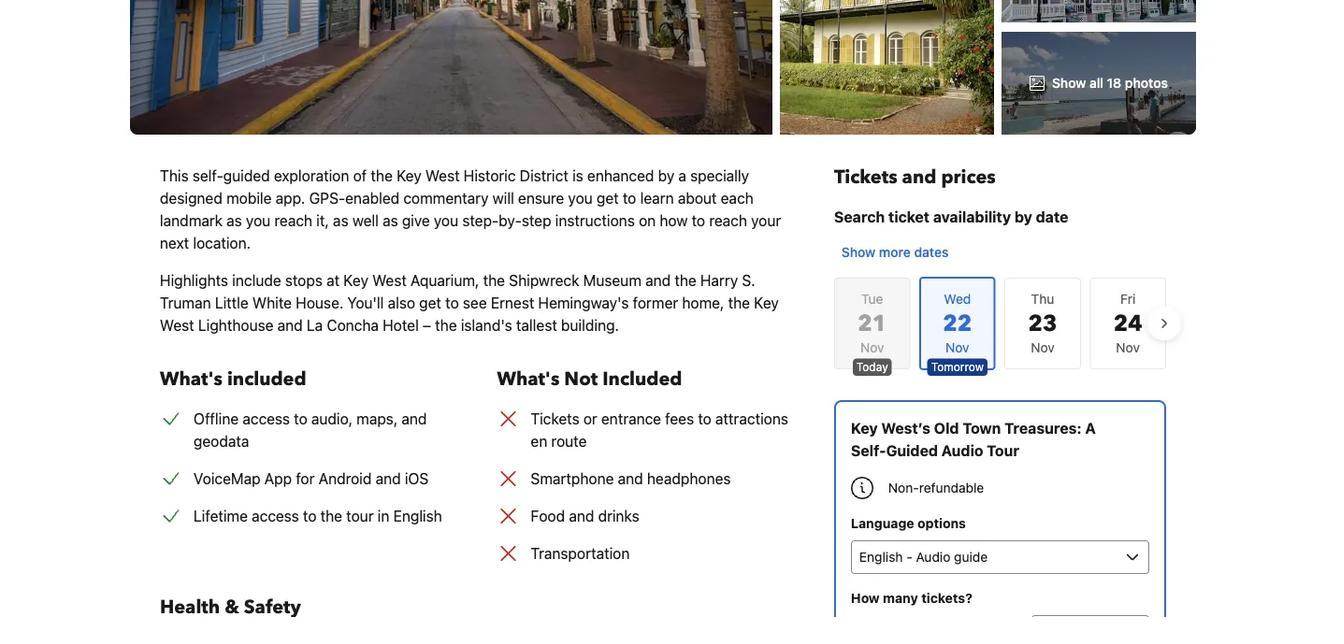 Task type: vqa. For each thing, say whether or not it's contained in the screenshot.
the left "as"
yes



Task type: describe. For each thing, give the bounding box(es) containing it.
2 reach from the left
[[709, 212, 747, 230]]

date
[[1036, 208, 1069, 226]]

a
[[1085, 419, 1096, 437]]

get inside the highlights include stops at key west aquarium, the shipwreck museum and the harry s. truman little white house. you'll also get to see ernest hemingway's former home, the key west lighthouse and la concha hotel – the island's tallest building.
[[419, 294, 442, 312]]

to inside offline access to audio, maps, and geodata
[[294, 410, 307, 428]]

west's
[[881, 419, 931, 437]]

voicemap
[[194, 470, 261, 488]]

hotel
[[383, 317, 419, 334]]

ernest
[[491, 294, 534, 312]]

included
[[603, 367, 682, 392]]

0 horizontal spatial you
[[246, 212, 271, 230]]

nov for 24
[[1116, 340, 1140, 355]]

android
[[319, 470, 372, 488]]

self-
[[851, 442, 886, 460]]

smartphone and headphones
[[531, 470, 731, 488]]

fri 24 nov
[[1114, 291, 1143, 355]]

dates
[[914, 245, 949, 260]]

access for lifetime
[[252, 507, 299, 525]]

ensure
[[518, 189, 564, 207]]

the inside the 'this self-guided exploration of the key west historic district is enhanced by a specially designed mobile app. gps-enabled commentary will ensure you get to learn about each landmark as you reach it, as well as give you step-by-step instructions on how to reach your next location.'
[[371, 167, 393, 185]]

well
[[352, 212, 379, 230]]

search
[[834, 208, 885, 226]]

and up former
[[645, 272, 671, 289]]

access for offline
[[243, 410, 290, 428]]

treasures:
[[1005, 419, 1082, 437]]

little
[[215, 294, 249, 312]]

ticket
[[889, 208, 930, 226]]

instructions
[[555, 212, 635, 230]]

lifetime
[[194, 507, 248, 525]]

for
[[296, 470, 315, 488]]

guided
[[886, 442, 938, 460]]

you'll
[[347, 294, 384, 312]]

18
[[1107, 75, 1122, 91]]

the up home,
[[675, 272, 697, 289]]

fees
[[665, 410, 694, 428]]

all
[[1090, 75, 1104, 91]]

at
[[326, 272, 340, 289]]

1 reach from the left
[[274, 212, 312, 230]]

truman
[[160, 294, 211, 312]]

aquarium,
[[411, 272, 479, 289]]

search ticket availability by date
[[834, 208, 1069, 226]]

tickets or entrance fees to attractions en route
[[531, 410, 788, 450]]

specially
[[690, 167, 749, 185]]

next
[[160, 234, 189, 252]]

your
[[751, 212, 781, 230]]

23
[[1028, 308, 1057, 339]]

show for show all 18 photos
[[1052, 75, 1086, 91]]

enabled
[[345, 189, 400, 207]]

tickets for tickets or entrance fees to attractions en route
[[531, 410, 580, 428]]

and left la
[[278, 317, 303, 334]]

offline
[[194, 410, 239, 428]]

hemingway's
[[538, 294, 629, 312]]

see
[[463, 294, 487, 312]]

harry
[[701, 272, 738, 289]]

show for show more dates
[[842, 245, 876, 260]]

include
[[232, 272, 281, 289]]

1 horizontal spatial you
[[434, 212, 458, 230]]

the up ernest
[[483, 272, 505, 289]]

fri
[[1121, 291, 1136, 307]]

landmark
[[160, 212, 223, 230]]

smartphone
[[531, 470, 614, 488]]

nov for 21
[[860, 340, 884, 355]]

21
[[858, 308, 887, 339]]

tue 21 nov today
[[857, 291, 888, 374]]

former
[[633, 294, 678, 312]]

2 horizontal spatial you
[[568, 189, 593, 207]]

how many tickets?
[[851, 591, 973, 606]]

tour
[[987, 442, 1020, 460]]

what's for what's not included
[[497, 367, 560, 392]]

what's for what's included
[[160, 367, 223, 392]]

audio,
[[311, 410, 353, 428]]

what's not included
[[497, 367, 682, 392]]

lighthouse
[[198, 317, 274, 334]]

gps-
[[309, 189, 345, 207]]

app.
[[276, 189, 305, 207]]

commentary
[[403, 189, 489, 207]]

nov for 23
[[1031, 340, 1055, 355]]

to down the enhanced
[[623, 189, 636, 207]]

building.
[[561, 317, 619, 334]]

and up 'ticket'
[[902, 165, 937, 190]]

location.
[[193, 234, 251, 252]]

food
[[531, 507, 565, 525]]

house.
[[296, 294, 344, 312]]

west inside the 'this self-guided exploration of the key west historic district is enhanced by a specially designed mobile app. gps-enabled commentary will ensure you get to learn about each landmark as you reach it, as well as give you step-by-step instructions on how to reach your next location.'
[[425, 167, 460, 185]]

how
[[660, 212, 688, 230]]

key west's old town treasures: a self-guided audio tour
[[851, 419, 1096, 460]]

route
[[551, 433, 587, 450]]

old
[[934, 419, 959, 437]]

1 vertical spatial west
[[372, 272, 407, 289]]

photos
[[1125, 75, 1168, 91]]



Task type: locate. For each thing, give the bounding box(es) containing it.
on
[[639, 212, 656, 230]]

2 what's from the left
[[497, 367, 560, 392]]

nov down 23
[[1031, 340, 1055, 355]]

to inside the highlights include stops at key west aquarium, the shipwreck museum and the harry s. truman little white house. you'll also get to see ernest hemingway's former home, the key west lighthouse and la concha hotel – the island's tallest building.
[[445, 294, 459, 312]]

0 vertical spatial show
[[1052, 75, 1086, 91]]

west up also
[[372, 272, 407, 289]]

tickets up search
[[834, 165, 898, 190]]

island's
[[461, 317, 512, 334]]

tickets and prices
[[834, 165, 996, 190]]

the left the 'tour' in the bottom of the page
[[320, 507, 342, 525]]

and up 'drinks'
[[618, 470, 643, 488]]

–
[[423, 317, 431, 334]]

24
[[1114, 308, 1143, 339]]

0 horizontal spatial west
[[160, 317, 194, 334]]

tickets
[[834, 165, 898, 190], [531, 410, 580, 428]]

home,
[[682, 294, 724, 312]]

as
[[227, 212, 242, 230], [333, 212, 349, 230], [383, 212, 398, 230]]

0 horizontal spatial reach
[[274, 212, 312, 230]]

to down about
[[692, 212, 705, 230]]

nov up today
[[860, 340, 884, 355]]

nov inside thu 23 nov
[[1031, 340, 1055, 355]]

offline access to audio, maps, and geodata
[[194, 410, 427, 450]]

0 horizontal spatial show
[[842, 245, 876, 260]]

2 nov from the left
[[1031, 340, 1055, 355]]

guided
[[223, 167, 270, 185]]

what's left not
[[497, 367, 560, 392]]

drinks
[[598, 507, 639, 525]]

maps,
[[357, 410, 398, 428]]

town
[[963, 419, 1001, 437]]

0 horizontal spatial nov
[[860, 340, 884, 355]]

key up 'self-'
[[851, 419, 878, 437]]

1 horizontal spatial nov
[[1031, 340, 1055, 355]]

tickets for tickets and prices
[[834, 165, 898, 190]]

2 horizontal spatial nov
[[1116, 340, 1140, 355]]

learn
[[640, 189, 674, 207]]

show down search
[[842, 245, 876, 260]]

the right –
[[435, 317, 457, 334]]

nov
[[860, 340, 884, 355], [1031, 340, 1055, 355], [1116, 340, 1140, 355]]

voicemap app for android and ios
[[194, 470, 429, 488]]

self-
[[193, 167, 223, 185]]

headphones
[[647, 470, 731, 488]]

will
[[493, 189, 514, 207]]

nov inside fri 24 nov
[[1116, 340, 1140, 355]]

as up the location.
[[227, 212, 242, 230]]

access down app
[[252, 507, 299, 525]]

to down voicemap app for android and ios in the bottom of the page
[[303, 507, 317, 525]]

highlights include stops at key west aquarium, the shipwreck museum and the harry s. truman little white house. you'll also get to see ernest hemingway's former home, the key west lighthouse and la concha hotel – the island's tallest building.
[[160, 272, 779, 334]]

language options
[[851, 516, 966, 531]]

about
[[678, 189, 717, 207]]

the
[[371, 167, 393, 185], [483, 272, 505, 289], [675, 272, 697, 289], [728, 294, 750, 312], [435, 317, 457, 334], [320, 507, 342, 525]]

by left date
[[1015, 208, 1032, 226]]

1 horizontal spatial reach
[[709, 212, 747, 230]]

0 vertical spatial get
[[597, 189, 619, 207]]

tickets inside tickets or entrance fees to attractions en route
[[531, 410, 580, 428]]

shipwreck
[[509, 272, 579, 289]]

district
[[520, 167, 569, 185]]

1 horizontal spatial west
[[372, 272, 407, 289]]

today
[[857, 361, 888, 374]]

stops
[[285, 272, 323, 289]]

non-refundable
[[888, 480, 984, 496]]

show inside button
[[842, 245, 876, 260]]

many
[[883, 591, 918, 606]]

to left see
[[445, 294, 459, 312]]

app
[[264, 470, 292, 488]]

how
[[851, 591, 880, 606]]

by left a
[[658, 167, 675, 185]]

1 vertical spatial get
[[419, 294, 442, 312]]

access down the included on the left bottom of page
[[243, 410, 290, 428]]

enhanced
[[587, 167, 654, 185]]

3 nov from the left
[[1116, 340, 1140, 355]]

get up instructions at top
[[597, 189, 619, 207]]

geodata
[[194, 433, 249, 450]]

nov inside the tue 21 nov today
[[860, 340, 884, 355]]

show more dates button
[[834, 236, 956, 269]]

and right maps,
[[402, 410, 427, 428]]

thu 23 nov
[[1028, 291, 1057, 355]]

0 horizontal spatial by
[[658, 167, 675, 185]]

1 horizontal spatial what's
[[497, 367, 560, 392]]

audio
[[942, 442, 983, 460]]

0 vertical spatial west
[[425, 167, 460, 185]]

1 horizontal spatial tickets
[[834, 165, 898, 190]]

each
[[721, 189, 754, 207]]

west down the truman
[[160, 317, 194, 334]]

1 vertical spatial tickets
[[531, 410, 580, 428]]

2 horizontal spatial as
[[383, 212, 398, 230]]

1 nov from the left
[[860, 340, 884, 355]]

to
[[623, 189, 636, 207], [692, 212, 705, 230], [445, 294, 459, 312], [294, 410, 307, 428], [698, 410, 712, 428], [303, 507, 317, 525]]

and right the food
[[569, 507, 594, 525]]

historic
[[464, 167, 516, 185]]

exploration
[[274, 167, 349, 185]]

0 horizontal spatial as
[[227, 212, 242, 230]]

transportation
[[531, 545, 630, 563]]

designed
[[160, 189, 222, 207]]

key down s. on the right top of page
[[754, 294, 779, 312]]

key up the enabled on the left top of the page
[[397, 167, 422, 185]]

tue
[[861, 291, 883, 307]]

1 vertical spatial access
[[252, 507, 299, 525]]

attractions
[[716, 410, 788, 428]]

lifetime access to the tour in english
[[194, 507, 442, 525]]

or
[[583, 410, 597, 428]]

1 horizontal spatial by
[[1015, 208, 1032, 226]]

as right it,
[[333, 212, 349, 230]]

get inside the 'this self-guided exploration of the key west historic district is enhanced by a specially designed mobile app. gps-enabled commentary will ensure you get to learn about each landmark as you reach it, as well as give you step-by-step instructions on how to reach your next location.'
[[597, 189, 619, 207]]

1 horizontal spatial as
[[333, 212, 349, 230]]

what's up offline
[[160, 367, 223, 392]]

2 horizontal spatial west
[[425, 167, 460, 185]]

reach down the each
[[709, 212, 747, 230]]

white
[[253, 294, 292, 312]]

1 vertical spatial by
[[1015, 208, 1032, 226]]

not
[[564, 367, 598, 392]]

give
[[402, 212, 430, 230]]

it,
[[316, 212, 329, 230]]

region
[[819, 269, 1181, 378]]

prices
[[941, 165, 996, 190]]

key inside key west's old town treasures: a self-guided audio tour
[[851, 419, 878, 437]]

show all 18 photos
[[1052, 75, 1168, 91]]

reach
[[274, 212, 312, 230], [709, 212, 747, 230]]

key inside the 'this self-guided exploration of the key west historic district is enhanced by a specially designed mobile app. gps-enabled commentary will ensure you get to learn about each landmark as you reach it, as well as give you step-by-step instructions on how to reach your next location.'
[[397, 167, 422, 185]]

the down s. on the right top of page
[[728, 294, 750, 312]]

show left the all
[[1052, 75, 1086, 91]]

0 vertical spatial by
[[658, 167, 675, 185]]

0 horizontal spatial what's
[[160, 367, 223, 392]]

what's
[[160, 367, 223, 392], [497, 367, 560, 392]]

by-
[[499, 212, 522, 230]]

by
[[658, 167, 675, 185], [1015, 208, 1032, 226]]

1 what's from the left
[[160, 367, 223, 392]]

0 horizontal spatial tickets
[[531, 410, 580, 428]]

tickets up route
[[531, 410, 580, 428]]

and inside offline access to audio, maps, and geodata
[[402, 410, 427, 428]]

3 as from the left
[[383, 212, 398, 230]]

to inside tickets or entrance fees to attractions en route
[[698, 410, 712, 428]]

0 vertical spatial tickets
[[834, 165, 898, 190]]

entrance
[[601, 410, 661, 428]]

en
[[531, 433, 547, 450]]

to left 'audio,'
[[294, 410, 307, 428]]

of
[[353, 167, 367, 185]]

key right 'at'
[[344, 272, 368, 289]]

0 vertical spatial access
[[243, 410, 290, 428]]

by inside the 'this self-guided exploration of the key west historic district is enhanced by a specially designed mobile app. gps-enabled commentary will ensure you get to learn about each landmark as you reach it, as well as give you step-by-step instructions on how to reach your next location.'
[[658, 167, 675, 185]]

reach down app.
[[274, 212, 312, 230]]

show more dates
[[842, 245, 949, 260]]

you down commentary
[[434, 212, 458, 230]]

2 as from the left
[[333, 212, 349, 230]]

1 as from the left
[[227, 212, 242, 230]]

1 horizontal spatial get
[[597, 189, 619, 207]]

tour
[[346, 507, 374, 525]]

nov down 24
[[1116, 340, 1140, 355]]

you down mobile
[[246, 212, 271, 230]]

la
[[307, 317, 323, 334]]

this self-guided exploration of the key west historic district is enhanced by a specially designed mobile app. gps-enabled commentary will ensure you get to learn about each landmark as you reach it, as well as give you step-by-step instructions on how to reach your next location.
[[160, 167, 781, 252]]

the right of
[[371, 167, 393, 185]]

access inside offline access to audio, maps, and geodata
[[243, 410, 290, 428]]

museum
[[583, 272, 642, 289]]

1 horizontal spatial show
[[1052, 75, 1086, 91]]

included
[[227, 367, 306, 392]]

2 vertical spatial west
[[160, 317, 194, 334]]

region containing 21
[[819, 269, 1181, 378]]

this
[[160, 167, 189, 185]]

get up –
[[419, 294, 442, 312]]

you down is
[[568, 189, 593, 207]]

tickets?
[[922, 591, 973, 606]]

language
[[851, 516, 914, 531]]

1 vertical spatial show
[[842, 245, 876, 260]]

and left ios at left bottom
[[376, 470, 401, 488]]

ios
[[405, 470, 429, 488]]

step-
[[462, 212, 499, 230]]

also
[[388, 294, 415, 312]]

0 horizontal spatial get
[[419, 294, 442, 312]]

to right fees
[[698, 410, 712, 428]]

as right the well
[[383, 212, 398, 230]]

west up commentary
[[425, 167, 460, 185]]



